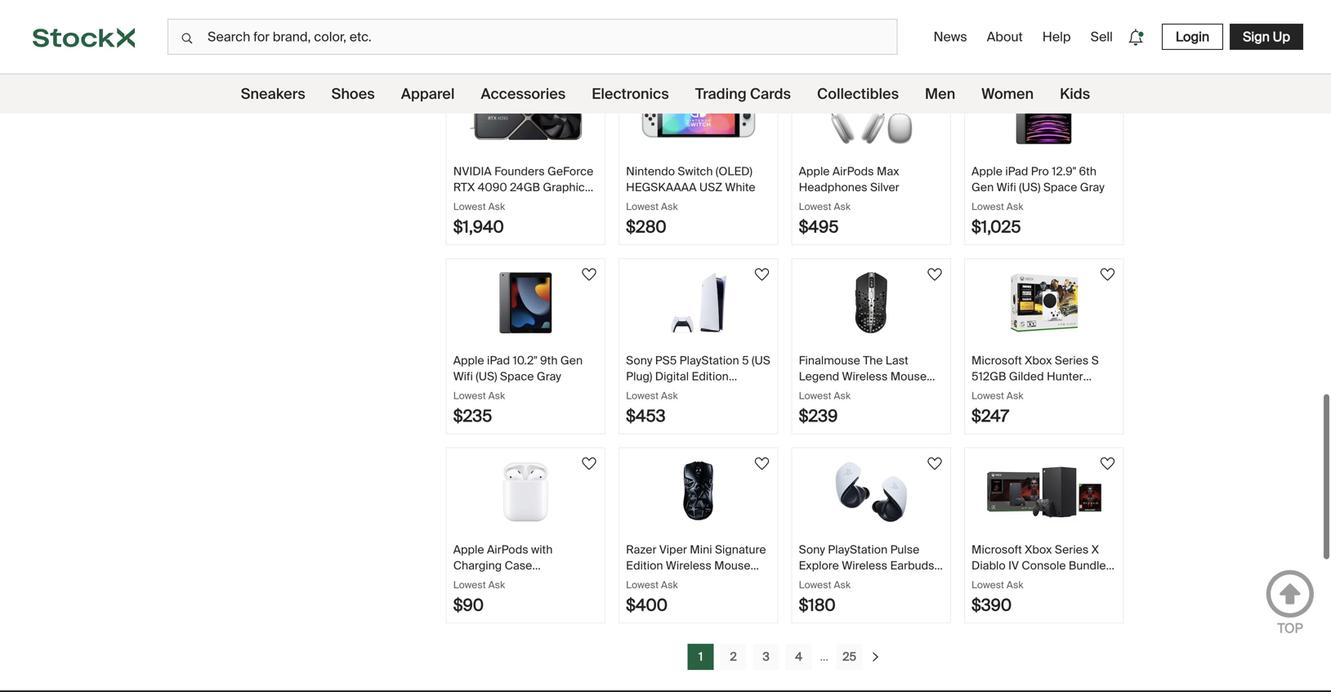 Task type: locate. For each thing, give the bounding box(es) containing it.
card
[[453, 195, 479, 210]]

collectibles link
[[817, 74, 899, 114]]

ask down charging
[[488, 579, 505, 591]]

(us right 5
[[752, 353, 770, 368]]

edition
[[692, 369, 729, 384], [626, 558, 663, 573]]

0 horizontal spatial ipad
[[487, 353, 510, 368]]

playstation
[[680, 353, 739, 368], [828, 542, 888, 557]]

xbox up the 10250162
[[1025, 542, 1052, 557]]

charging
[[453, 558, 502, 573]]

$180
[[799, 595, 836, 616]]

0 horizontal spatial airpods
[[487, 542, 528, 557]]

1 vertical spatial white
[[722, 385, 753, 400]]

about link
[[980, 22, 1029, 52]]

apple up the headphones
[[799, 164, 830, 179]]

1 wireless from the left
[[666, 558, 712, 573]]

1 horizontal spatial wireless
[[842, 558, 888, 573]]

news
[[934, 28, 967, 45]]

apple up the $235
[[453, 353, 484, 368]]

0 horizontal spatial console
[[626, 385, 670, 400]]

console inside the sony ps5 playstation 5 (us plug) digital edition console 3005719 white
[[626, 385, 670, 400]]

xbox for $247
[[1025, 353, 1052, 368]]

0 vertical spatial (us)
[[1019, 180, 1041, 195]]

1 vertical spatial playstation
[[828, 542, 888, 557]]

shoes link
[[332, 74, 375, 114]]

microsoft up 512gb on the right
[[972, 353, 1022, 368]]

ask down digital
[[661, 389, 678, 402]]

1 horizontal spatial airpods
[[833, 164, 874, 179]]

ask down iv
[[1007, 579, 1024, 591]]

2 series from the top
[[1055, 542, 1089, 557]]

microsoft
[[972, 353, 1022, 368], [972, 542, 1022, 557]]

(us)
[[1019, 180, 1041, 195], [476, 369, 497, 384]]

0 vertical spatial airpods
[[833, 164, 874, 179]]

apple ipad 10.2" 9th gen wifi (us) space gray lowest ask $235
[[453, 353, 583, 427]]

hunter
[[1047, 369, 1083, 384]]

follow image
[[925, 76, 945, 95], [580, 265, 599, 284], [925, 265, 945, 284], [580, 454, 599, 474]]

airpods up the headphones
[[833, 164, 874, 179]]

wifi inside apple ipad 10.2" 9th gen wifi (us) space gray lowest ask $235
[[453, 369, 473, 384]]

ask up the $235
[[488, 389, 505, 402]]

1 vertical spatial (us)
[[476, 369, 497, 384]]

women link
[[982, 74, 1034, 114]]

stockx logo image
[[33, 28, 135, 48]]

0 vertical spatial microsoft
[[972, 353, 1022, 368]]

series inside "microsoft xbox series x diablo iv console bundle (us plug) 10250162"
[[1055, 542, 1089, 557]]

2 microsoft from the top
[[972, 542, 1022, 557]]

sony up explore
[[799, 542, 825, 557]]

ask down the headphones
[[834, 200, 851, 213]]

2 lowest ask from the left
[[626, 11, 678, 24]]

0 horizontal spatial bundle
[[1019, 385, 1056, 400]]

sell link
[[1084, 22, 1120, 52]]

1 xbox from the top
[[1025, 353, 1052, 368]]

gray down 9th
[[537, 369, 561, 384]]

lowest ask $453
[[626, 389, 678, 427]]

microsoft for $390
[[972, 542, 1022, 557]]

0 vertical spatial gen
[[972, 180, 994, 195]]

apple up charging
[[453, 542, 484, 557]]

1 vertical spatial ipad
[[487, 353, 510, 368]]

0 vertical spatial edition
[[692, 369, 729, 384]]

(us down hunter at the right bottom of the page
[[1059, 385, 1078, 400]]

512gb
[[972, 369, 1006, 384]]

1 vertical spatial plug)
[[1080, 385, 1107, 400]]

apple airpods with charging case (mmef2am/a, mv7n2zm/a, mv7n2am/a) image
[[469, 461, 583, 523]]

gen
[[972, 180, 994, 195], [561, 353, 583, 368]]

series left x
[[1055, 542, 1089, 557]]

sony for $453
[[626, 353, 652, 368]]

airpods up case
[[487, 542, 528, 557]]

apple inside apple ipad pro 12.9" 6th gen wifi (us) space gray lowest ask $1,025
[[972, 164, 1003, 179]]

$400
[[626, 595, 668, 616]]

1 horizontal spatial wifi
[[997, 180, 1016, 195]]

wifi inside apple ipad pro 12.9" 6th gen wifi (us) space gray lowest ask $1,025
[[997, 180, 1016, 195]]

1 vertical spatial edition
[[626, 558, 663, 573]]

apple inside apple ipad 10.2" 9th gen wifi (us) space gray lowest ask $235
[[453, 353, 484, 368]]

1 horizontal spatial edition
[[692, 369, 729, 384]]

0 horizontal spatial sony
[[626, 353, 652, 368]]

apple inside apple airpods max headphones silver lowest ask $495
[[799, 164, 830, 179]]

pro
[[1031, 164, 1049, 179]]

2 horizontal spatial console
[[1022, 558, 1066, 573]]

0 vertical spatial sony
[[626, 353, 652, 368]]

ask up $1,025
[[1007, 200, 1024, 213]]

sony playstation pulse explore wireless earbuds white image
[[814, 461, 929, 523]]

ask down gilded
[[1007, 389, 1024, 402]]

ask inside apple ipad pro 12.9" 6th gen wifi (us) space gray lowest ask $1,025
[[1007, 200, 1024, 213]]

bundle down x
[[1069, 558, 1106, 573]]

electronics
[[592, 85, 669, 103]]

0 vertical spatial xbox
[[1025, 353, 1052, 368]]

bundle
[[1019, 385, 1056, 400], [1069, 558, 1106, 573]]

lowest ask $247
[[972, 389, 1024, 427]]

airpods inside 'apple airpods with charging case (mmef2am/a, mv7n2zm/a, mv7n2am/a)'
[[487, 542, 528, 557]]

console inside "microsoft xbox series x diablo iv console bundle (us plug) 10250162"
[[1022, 558, 1066, 573]]

gen up $1,025
[[972, 180, 994, 195]]

microsoft inside microsoft xbox series s 512gb gilded hunter console bundle (us plug) rrs-00071
[[972, 353, 1022, 368]]

0 vertical spatial (us
[[752, 353, 770, 368]]

space down 12.9"
[[1043, 180, 1077, 195]]

xbox inside "microsoft xbox series x diablo iv console bundle (us plug) 10250162"
[[1025, 542, 1052, 557]]

lowest ask link up trading
[[620, 0, 778, 55]]

follow image for $239
[[925, 265, 945, 284]]

lowest ask for 2nd lowest ask link from right
[[626, 11, 678, 24]]

0 horizontal spatial plug)
[[626, 369, 652, 384]]

0 vertical spatial gray
[[1080, 180, 1105, 195]]

1 vertical spatial airpods
[[487, 542, 528, 557]]

0 vertical spatial bundle
[[1019, 385, 1056, 400]]

wireless right explore
[[842, 558, 888, 573]]

2 horizontal spatial plug)
[[1080, 385, 1107, 400]]

sony left "ps5"
[[626, 353, 652, 368]]

ask down 4090
[[488, 200, 505, 213]]

white inside sony playstation pulse explore wireless earbuds white
[[799, 574, 829, 589]]

ask right rz01-
[[661, 579, 678, 591]]

lowest inside apple airpods max headphones silver lowest ask $495
[[799, 200, 832, 213]]

ask up $239
[[834, 389, 851, 402]]

series inside microsoft xbox series s 512gb gilded hunter console bundle (us plug) rrs-00071
[[1055, 353, 1089, 368]]

0 vertical spatial ipad
[[1005, 164, 1028, 179]]

(us
[[752, 353, 770, 368], [1059, 385, 1078, 400], [972, 574, 990, 589]]

series
[[1055, 353, 1089, 368], [1055, 542, 1089, 557]]

edition up 3005719
[[692, 369, 729, 384]]

ipad left 10.2"
[[487, 353, 510, 368]]

lowest inside apple ipad pro 12.9" 6th gen wifi (us) space gray lowest ask $1,025
[[972, 200, 1004, 213]]

white inside "nintendo switch  (oled) hegskaaaa usz white lowest ask $280"
[[725, 180, 756, 195]]

1 horizontal spatial bundle
[[1069, 558, 1106, 573]]

microsoft xbox series x diablo iv console bundle (us plug) 10250162 image
[[987, 461, 1101, 523]]

1 vertical spatial microsoft
[[972, 542, 1022, 557]]

wireless inside sony playstation pulse explore wireless earbuds white
[[842, 558, 888, 573]]

ask inside lowest ask $400
[[661, 579, 678, 591]]

bundle down gilded
[[1019, 385, 1056, 400]]

1 horizontal spatial playstation
[[828, 542, 888, 557]]

microsoft inside "microsoft xbox series x diablo iv console bundle (us plug) 10250162"
[[972, 542, 1022, 557]]

edition inside the sony ps5 playstation 5 (us plug) digital edition console 3005719 white
[[692, 369, 729, 384]]

microsoft up diablo
[[972, 542, 1022, 557]]

0 vertical spatial series
[[1055, 353, 1089, 368]]

follow image
[[580, 76, 599, 95], [752, 76, 772, 95], [752, 265, 772, 284], [1098, 265, 1118, 284], [752, 454, 772, 474], [925, 454, 945, 474], [1098, 454, 1118, 474]]

about
[[987, 28, 1023, 45]]

gen inside apple ipad 10.2" 9th gen wifi (us) space gray lowest ask $235
[[561, 353, 583, 368]]

2 horizontal spatial lowest ask
[[799, 11, 851, 24]]

stockx logo link
[[0, 0, 168, 74]]

tab list
[[665, 637, 905, 671]]

1 horizontal spatial ipad
[[1005, 164, 1028, 179]]

lowest ask $390
[[972, 579, 1024, 616]]

3 link
[[753, 644, 779, 670]]

ipad
[[1005, 164, 1028, 179], [487, 353, 510, 368]]

1 vertical spatial gray
[[537, 369, 561, 384]]

1 horizontal spatial console
[[972, 385, 1016, 400]]

1 horizontal spatial (us
[[972, 574, 990, 589]]

0 horizontal spatial wifi
[[453, 369, 473, 384]]

0 vertical spatial space
[[1043, 180, 1077, 195]]

apple airpods max headphones silver lowest ask $495
[[799, 164, 900, 237]]

case
[[505, 558, 532, 573]]

airpods
[[833, 164, 874, 179], [487, 542, 528, 557]]

sneakers
[[241, 85, 305, 103]]

1 vertical spatial sony
[[799, 542, 825, 557]]

1
[[699, 649, 703, 664]]

playstation up explore
[[828, 542, 888, 557]]

lowest ask $1,940
[[453, 200, 505, 237]]

xbox up gilded
[[1025, 353, 1052, 368]]

lowest ask link up accessories
[[447, 0, 605, 55]]

(us) inside apple ipad pro 12.9" 6th gen wifi (us) space gray lowest ask $1,025
[[1019, 180, 1041, 195]]

$200 link
[[965, 0, 1123, 55]]

series up hunter at the right bottom of the page
[[1055, 353, 1089, 368]]

apple for $235
[[453, 353, 484, 368]]

0 vertical spatial wifi
[[997, 180, 1016, 195]]

lowest inside lowest ask $90
[[453, 579, 486, 591]]

collectibles
[[817, 85, 899, 103]]

apple left pro
[[972, 164, 1003, 179]]

1 horizontal spatial gen
[[972, 180, 994, 195]]

lowest ask
[[453, 11, 505, 24], [626, 11, 678, 24], [799, 11, 851, 24]]

2 vertical spatial plug)
[[993, 574, 1019, 589]]

gray down 6th
[[1080, 180, 1105, 195]]

follow image for $1,940
[[580, 76, 599, 95]]

sony playstation pulse explore wireless earbuds white
[[799, 542, 935, 589]]

2 horizontal spatial (us
[[1059, 385, 1078, 400]]

0 horizontal spatial wireless
[[666, 558, 712, 573]]

1 horizontal spatial lowest ask
[[626, 11, 678, 24]]

plug)
[[626, 369, 652, 384], [1080, 385, 1107, 400], [993, 574, 1019, 589]]

console down 512gb on the right
[[972, 385, 1016, 400]]

sony
[[626, 353, 652, 368], [799, 542, 825, 557]]

$200
[[972, 27, 1013, 48]]

ask
[[488, 11, 505, 24], [661, 11, 678, 24], [834, 11, 851, 24], [488, 200, 505, 213], [661, 200, 678, 213], [834, 200, 851, 213], [1007, 200, 1024, 213], [488, 389, 505, 402], [661, 389, 678, 402], [834, 389, 851, 402], [1007, 389, 1024, 402], [488, 579, 505, 591], [661, 579, 678, 591], [834, 579, 851, 591], [1007, 579, 1024, 591]]

wifi up $1,025
[[997, 180, 1016, 195]]

gen inside apple ipad pro 12.9" 6th gen wifi (us) space gray lowest ask $1,025
[[972, 180, 994, 195]]

help link
[[1036, 22, 1078, 52]]

1 vertical spatial bundle
[[1069, 558, 1106, 573]]

4090
[[478, 180, 507, 195]]

lowest inside the lowest ask $390
[[972, 579, 1004, 591]]

0 horizontal spatial lowest ask link
[[447, 0, 605, 55]]

1 horizontal spatial plug)
[[993, 574, 1019, 589]]

5
[[742, 353, 749, 368]]

follow image for $400
[[752, 454, 772, 474]]

white down (oled)
[[725, 180, 756, 195]]

trading
[[695, 85, 747, 103]]

console inside microsoft xbox series s 512gb gilded hunter console bundle (us plug) rrs-00071
[[972, 385, 1016, 400]]

(us) up the $235
[[476, 369, 497, 384]]

0 vertical spatial plug)
[[626, 369, 652, 384]]

ipad for ask
[[1005, 164, 1028, 179]]

digital
[[655, 369, 689, 384]]

(us) down pro
[[1019, 180, 1041, 195]]

plug) down "s"
[[1080, 385, 1107, 400]]

1 vertical spatial series
[[1055, 542, 1089, 557]]

ipad inside apple ipad pro 12.9" 6th gen wifi (us) space gray lowest ask $1,025
[[1005, 164, 1028, 179]]

1 horizontal spatial lowest ask link
[[620, 0, 778, 55]]

shoes
[[332, 85, 375, 103]]

ask down hegskaaaa at the top
[[661, 200, 678, 213]]

2 horizontal spatial lowest ask link
[[792, 0, 950, 55]]

0 horizontal spatial lowest ask
[[453, 11, 505, 24]]

0 horizontal spatial playstation
[[680, 353, 739, 368]]

apple ipad pro 12.9" 6th gen wifi (us) space gray image
[[987, 83, 1101, 144]]

0 horizontal spatial gen
[[561, 353, 583, 368]]

sign up button
[[1230, 24, 1303, 50]]

1 series from the top
[[1055, 353, 1089, 368]]

ask down explore
[[834, 579, 851, 591]]

console up the 10250162
[[1022, 558, 1066, 573]]

0 horizontal spatial (us)
[[476, 369, 497, 384]]

0 vertical spatial white
[[725, 180, 756, 195]]

1 horizontal spatial gray
[[1080, 180, 1105, 195]]

ask inside apple ipad 10.2" 9th gen wifi (us) space gray lowest ask $235
[[488, 389, 505, 402]]

ask up product category switcher element
[[661, 11, 678, 24]]

gen right 9th
[[561, 353, 583, 368]]

lowest inside lowest ask $1,940
[[453, 200, 486, 213]]

ipad left pro
[[1005, 164, 1028, 179]]

wireless up '04410100-' in the bottom of the page
[[666, 558, 712, 573]]

1 lowest ask from the left
[[453, 11, 505, 24]]

follow image for $90
[[580, 454, 599, 474]]

lowest inside apple ipad 10.2" 9th gen wifi (us) space gray lowest ask $235
[[453, 389, 486, 402]]

0 horizontal spatial gray
[[537, 369, 561, 384]]

1 vertical spatial space
[[500, 369, 534, 384]]

accessories
[[481, 85, 566, 103]]

mv7n2zm/a,
[[453, 589, 524, 605]]

1 vertical spatial xbox
[[1025, 542, 1052, 557]]

2 vertical spatial (us
[[972, 574, 990, 589]]

0 horizontal spatial edition
[[626, 558, 663, 573]]

2 xbox from the top
[[1025, 542, 1052, 557]]

1 horizontal spatial space
[[1043, 180, 1077, 195]]

2 link
[[720, 644, 747, 670]]

microsoft xbox series s 512gb gilded hunter console bundle (us plug) rrs-00071
[[972, 353, 1107, 415]]

2 wireless from the left
[[842, 558, 888, 573]]

1 horizontal spatial (us)
[[1019, 180, 1041, 195]]

follow image for $180
[[925, 454, 945, 474]]

airpods for $495
[[833, 164, 874, 179]]

white down explore
[[799, 574, 829, 589]]

trading cards
[[695, 85, 791, 103]]

apple ipad pro 12.9" 6th gen wifi (us) space gray lowest ask $1,025
[[972, 164, 1105, 237]]

1 vertical spatial wifi
[[453, 369, 473, 384]]

2 vertical spatial white
[[799, 574, 829, 589]]

1 vertical spatial gen
[[561, 353, 583, 368]]

xbox inside microsoft xbox series s 512gb gilded hunter console bundle (us plug) rrs-00071
[[1025, 353, 1052, 368]]

1 microsoft from the top
[[972, 353, 1022, 368]]

1 horizontal spatial sony
[[799, 542, 825, 557]]

0 vertical spatial playstation
[[680, 353, 739, 368]]

white down 5
[[722, 385, 753, 400]]

console up $453
[[626, 385, 670, 400]]

$90
[[453, 595, 484, 616]]

playstation up 3005719
[[680, 353, 739, 368]]

playstation inside sony playstation pulse explore wireless earbuds white
[[828, 542, 888, 557]]

silver
[[870, 180, 900, 195]]

iv
[[1009, 558, 1019, 573]]

3
[[763, 649, 770, 664]]

(us down diablo
[[972, 574, 990, 589]]

ipad inside apple ipad 10.2" 9th gen wifi (us) space gray lowest ask $235
[[487, 353, 510, 368]]

plug) down iv
[[993, 574, 1019, 589]]

sony inside sony playstation pulse explore wireless earbuds white
[[799, 542, 825, 557]]

edition up rz01-
[[626, 558, 663, 573]]

sell
[[1091, 28, 1113, 45]]

(us inside the sony ps5 playstation 5 (us plug) digital edition console 3005719 white
[[752, 353, 770, 368]]

$280
[[626, 217, 667, 237]]

follow image for $453
[[752, 265, 772, 284]]

0 horizontal spatial (us
[[752, 353, 770, 368]]

sony inside the sony ps5 playstation 5 (us plug) digital edition console 3005719 white
[[626, 353, 652, 368]]

ask inside lowest ask $239
[[834, 389, 851, 402]]

apple airpods with charging case (mmef2am/a, mv7n2zm/a, mv7n2am/a)
[[453, 542, 597, 605]]

gray
[[1080, 180, 1105, 195], [537, 369, 561, 384]]

plug) inside microsoft xbox series s 512gb gilded hunter console bundle (us plug) rrs-00071
[[1080, 385, 1107, 400]]

white inside the sony ps5 playstation 5 (us plug) digital edition console 3005719 white
[[722, 385, 753, 400]]

lowest ask link up collectibles
[[792, 0, 950, 55]]

airpods inside apple airpods max headphones silver lowest ask $495
[[833, 164, 874, 179]]

space down 10.2"
[[500, 369, 534, 384]]

0 horizontal spatial space
[[500, 369, 534, 384]]

plug) left digital
[[626, 369, 652, 384]]

1 vertical spatial (us
[[1059, 385, 1078, 400]]

wifi up the $235
[[453, 369, 473, 384]]



Task type: vqa. For each thing, say whether or not it's contained in the screenshot.


Task type: describe. For each thing, give the bounding box(es) containing it.
nvidia founders geforce rtx 4090 24gb graphics card 900-1g136-2530- 000
[[453, 164, 594, 226]]

edition inside razer viper mini signature edition wireless mouse rz01-04410100-r3m1
[[626, 558, 663, 573]]

sign up
[[1243, 28, 1290, 45]]

signature
[[715, 542, 766, 557]]

10.2"
[[513, 353, 537, 368]]

nintendo switch  (oled) hegskaaaa usz white image
[[641, 83, 756, 144]]

bundle inside microsoft xbox series s 512gb gilded hunter console bundle (us plug) rrs-00071
[[1019, 385, 1056, 400]]

$453
[[626, 406, 666, 427]]

ask inside lowest ask $247
[[1007, 389, 1024, 402]]

s
[[1092, 353, 1099, 368]]

explore
[[799, 558, 839, 573]]

2530-
[[544, 195, 577, 210]]

electronics link
[[592, 74, 669, 114]]

ps5
[[655, 353, 677, 368]]

men
[[925, 85, 955, 103]]

plug) inside the sony ps5 playstation 5 (us plug) digital edition console 3005719 white
[[626, 369, 652, 384]]

3005719
[[673, 385, 720, 400]]

lowest inside lowest ask $400
[[626, 579, 659, 591]]

finalmouse the last legend wireless mouse (centerpiece founders edition access card included) black image
[[814, 272, 929, 333]]

ask inside "nintendo switch  (oled) hegskaaaa usz white lowest ask $280"
[[661, 200, 678, 213]]

3 lowest ask link from the left
[[792, 0, 950, 55]]

lowest ask $180
[[799, 579, 851, 616]]

lowest inside lowest ask $239
[[799, 389, 832, 402]]

notification unread icon image
[[1124, 26, 1147, 49]]

gray inside apple ipad pro 12.9" 6th gen wifi (us) space gray lowest ask $1,025
[[1080, 180, 1105, 195]]

lowest ask $239
[[799, 389, 851, 427]]

back to top image
[[1266, 570, 1315, 619]]

earbuds
[[890, 558, 935, 573]]

mini
[[690, 542, 712, 557]]

04410100-
[[658, 574, 716, 589]]

series for $247
[[1055, 353, 1089, 368]]

women
[[982, 85, 1034, 103]]

playstation inside the sony ps5 playstation 5 (us plug) digital edition console 3005719 white
[[680, 353, 739, 368]]

10250162
[[1022, 574, 1074, 589]]

apple inside 'apple airpods with charging case (mmef2am/a, mv7n2zm/a, mv7n2am/a)'
[[453, 542, 484, 557]]

mv7n2am/a)
[[527, 589, 597, 605]]

$247
[[972, 406, 1009, 427]]

ask inside apple airpods max headphones silver lowest ask $495
[[834, 200, 851, 213]]

pulse
[[890, 542, 920, 557]]

diablo
[[972, 558, 1006, 573]]

rz01-
[[626, 574, 658, 589]]

ask up collectibles "link"
[[834, 11, 851, 24]]

apparel
[[401, 85, 455, 103]]

00071
[[999, 400, 1033, 415]]

max
[[877, 164, 899, 179]]

microsoft xbox series x diablo iv console bundle (us plug) 10250162
[[972, 542, 1106, 589]]

login button
[[1162, 24, 1223, 50]]

trading cards link
[[695, 74, 791, 114]]

help
[[1043, 28, 1071, 45]]

(oled)
[[716, 164, 753, 179]]

lowest inside lowest ask $180
[[799, 579, 832, 591]]

3 lowest ask from the left
[[799, 11, 851, 24]]

usz
[[699, 180, 722, 195]]

1 lowest ask link from the left
[[447, 0, 605, 55]]

xbox for $390
[[1025, 542, 1052, 557]]

follow image for $390
[[1098, 454, 1118, 474]]

product category switcher element
[[0, 74, 1331, 114]]

sony ps5 playstation 5 (us plug) digital edition console 3005719 white
[[626, 353, 770, 400]]

rrs-
[[972, 400, 999, 415]]

$235
[[453, 406, 492, 427]]

microsoft for $247
[[972, 353, 1022, 368]]

cards
[[750, 85, 791, 103]]

space inside apple ipad 10.2" 9th gen wifi (us) space gray lowest ask $235
[[500, 369, 534, 384]]

viper
[[659, 542, 687, 557]]

founders
[[495, 164, 545, 179]]

top
[[1278, 620, 1303, 637]]

razer viper mini signature edition wireless mouse rz01-04410100-r3m1 image
[[641, 461, 756, 523]]

men link
[[925, 74, 955, 114]]

wireless inside razer viper mini signature edition wireless mouse rz01-04410100-r3m1
[[666, 558, 712, 573]]

ask inside lowest ask $180
[[834, 579, 851, 591]]

lowest ask $90
[[453, 579, 505, 616]]

follow image for $280
[[752, 76, 772, 95]]

ask inside lowest ask $453
[[661, 389, 678, 402]]

apple airpods max headphones silver image
[[814, 83, 929, 144]]

apple for $1,025
[[972, 164, 1003, 179]]

lowest inside lowest ask $247
[[972, 389, 1004, 402]]

lowest ask for first lowest ask link from left
[[453, 11, 505, 24]]

next image
[[869, 648, 882, 666]]

series for $390
[[1055, 542, 1089, 557]]

sony ps5 playstation 5 (us plug) digital edition console 3005719 white image
[[641, 272, 756, 333]]

25
[[843, 649, 856, 664]]

4 link
[[786, 644, 812, 670]]

000
[[453, 211, 476, 226]]

nintendo switch  (oled) hegskaaaa usz white lowest ask $280
[[626, 164, 756, 237]]

nvidia founders geforce rtx 4090 24gb graphics card 900-1g136-2530-000 image
[[469, 83, 583, 144]]

nintendo
[[626, 164, 675, 179]]

up
[[1273, 28, 1290, 45]]

ask inside lowest ask $1,940
[[488, 200, 505, 213]]

microsoft xbox series s 512gb gilded hunter console bundle (us plug) rrs-00071 image
[[987, 272, 1101, 333]]

rtx
[[453, 180, 475, 195]]

apple ipad 10.2" 9th gen wifi (us) space gray image
[[469, 272, 583, 333]]

follow image for $495
[[925, 76, 945, 95]]

ask inside lowest ask $90
[[488, 579, 505, 591]]

(us inside microsoft xbox series s 512gb gilded hunter console bundle (us plug) rrs-00071
[[1059, 385, 1078, 400]]

razer viper mini signature edition wireless mouse rz01-04410100-r3m1
[[626, 542, 766, 589]]

nvidia
[[453, 164, 492, 179]]

login
[[1176, 28, 1210, 45]]

hegskaaaa
[[626, 180, 697, 195]]

sneakers link
[[241, 74, 305, 114]]

Search... search field
[[168, 19, 898, 55]]

apparel link
[[401, 74, 455, 114]]

razer
[[626, 542, 657, 557]]

ipad for $235
[[487, 353, 510, 368]]

1 link
[[688, 644, 714, 670]]

tab list containing 1
[[665, 637, 905, 671]]

kids link
[[1060, 74, 1090, 114]]

ask up accessories
[[488, 11, 505, 24]]

bundle inside "microsoft xbox series x diablo iv console bundle (us plug) 10250162"
[[1069, 558, 1106, 573]]

follow image for $247
[[1098, 265, 1118, 284]]

2 lowest ask link from the left
[[620, 0, 778, 55]]

(us) inside apple ipad 10.2" 9th gen wifi (us) space gray lowest ask $235
[[476, 369, 497, 384]]

airpods for mv7n2am/a)
[[487, 542, 528, 557]]

$1,025
[[972, 217, 1021, 237]]

1g136-
[[508, 195, 544, 210]]

lowest inside "nintendo switch  (oled) hegskaaaa usz white lowest ask $280"
[[626, 200, 659, 213]]

gilded
[[1009, 369, 1044, 384]]

(mmef2am/a,
[[453, 574, 529, 589]]

follow image for $235
[[580, 265, 599, 284]]

switch
[[678, 164, 713, 179]]

plug) inside "microsoft xbox series x diablo iv console bundle (us plug) 10250162"
[[993, 574, 1019, 589]]

gray inside apple ipad 10.2" 9th gen wifi (us) space gray lowest ask $235
[[537, 369, 561, 384]]

lowest inside lowest ask $453
[[626, 389, 659, 402]]

...
[[820, 649, 828, 664]]

sony for $180
[[799, 542, 825, 557]]

9th
[[540, 353, 558, 368]]

kids
[[1060, 85, 1090, 103]]

x
[[1092, 542, 1099, 557]]

headphones
[[799, 180, 868, 195]]

12.9"
[[1052, 164, 1076, 179]]

space inside apple ipad pro 12.9" 6th gen wifi (us) space gray lowest ask $1,025
[[1043, 180, 1077, 195]]

sign
[[1243, 28, 1270, 45]]

apple for $495
[[799, 164, 830, 179]]

(us inside "microsoft xbox series x diablo iv console bundle (us plug) 10250162"
[[972, 574, 990, 589]]

ask inside the lowest ask $390
[[1007, 579, 1024, 591]]

$1,940
[[453, 217, 504, 237]]

news link
[[927, 22, 974, 52]]



